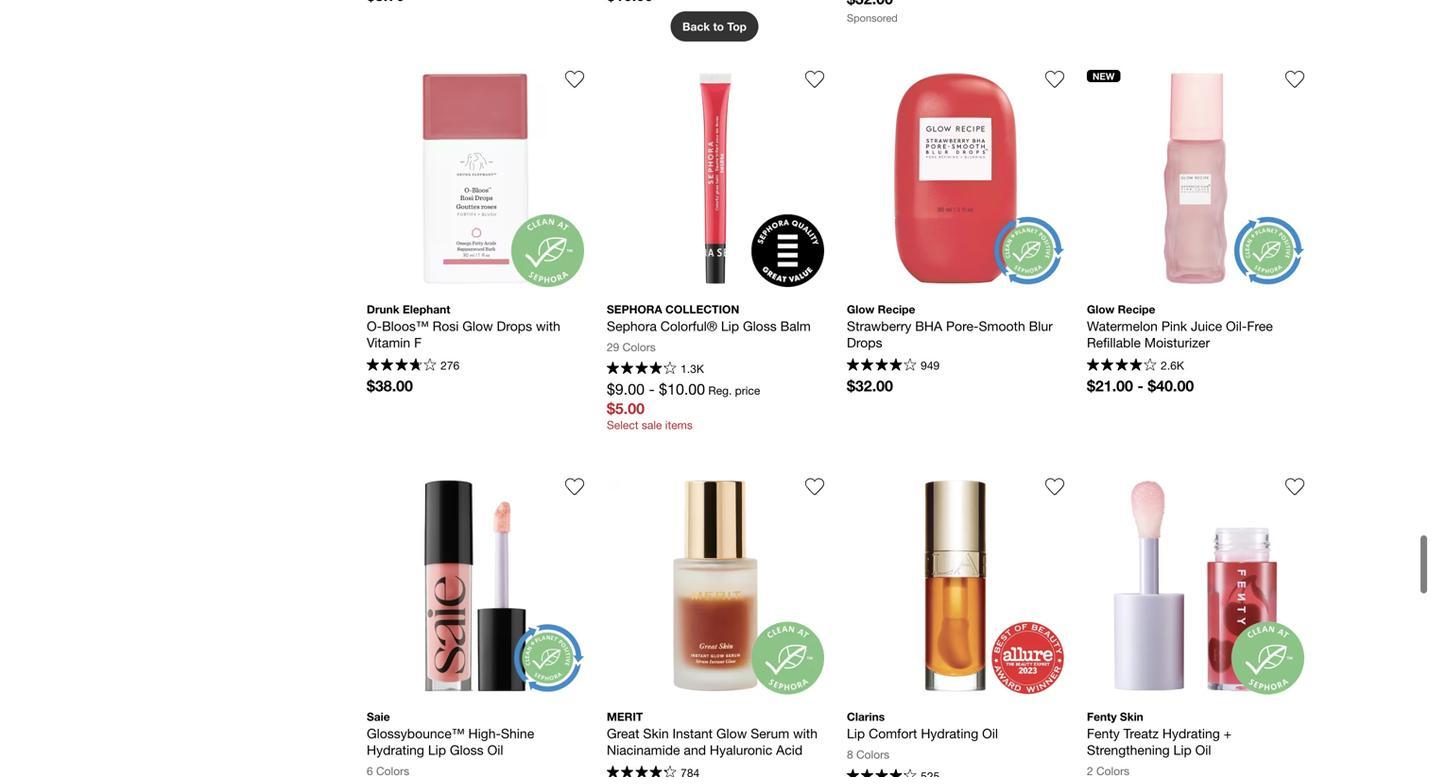 Task type: vqa. For each thing, say whether or not it's contained in the screenshot.
& to the left
no



Task type: locate. For each thing, give the bounding box(es) containing it.
hydrating inside saie glossybounce™ high-shine hydrating lip gloss oil
[[367, 743, 424, 759]]

drops down strawberry
[[847, 335, 883, 351]]

lip inside fenty skin fenty treatz hydrating + strengthening lip oil
[[1174, 743, 1192, 759]]

8
[[847, 749, 853, 762]]

2 recipe from the left
[[1118, 303, 1156, 316]]

recipe inside glow recipe strawberry bha pore-smooth blur drops
[[878, 303, 915, 316]]

1 vertical spatial with
[[793, 726, 818, 742]]

lip right strengthening
[[1174, 743, 1192, 759]]

1 horizontal spatial with
[[793, 726, 818, 742]]

new
[[1093, 70, 1115, 82]]

- right $9.00
[[649, 381, 655, 398]]

hydrating down the glossybounce™
[[367, 743, 424, 759]]

2 fenty from the top
[[1087, 726, 1120, 742]]

$9.00 - $10.00 reg. price $5.00 select sale items
[[607, 381, 760, 432]]

glow up "hyaluronic"
[[716, 726, 747, 742]]

recipe up watermelon
[[1118, 303, 1156, 316]]

1 horizontal spatial oil
[[982, 726, 998, 742]]

colors right the 8
[[856, 749, 890, 762]]

2 horizontal spatial oil
[[1195, 743, 1211, 759]]

oil inside saie glossybounce™ high-shine hydrating lip gloss oil
[[487, 743, 503, 759]]

serum
[[751, 726, 789, 742]]

glossybounce™
[[367, 726, 465, 742]]

with up acid
[[793, 726, 818, 742]]

1 vertical spatial colors
[[856, 749, 890, 762]]

recipe inside glow recipe watermelon pink juice oil-free refillable moisturizer
[[1118, 303, 1156, 316]]

0 vertical spatial drops
[[497, 319, 532, 334]]

1 horizontal spatial gloss
[[743, 319, 777, 334]]

1 horizontal spatial recipe
[[1118, 303, 1156, 316]]

with inside merit great skin instant glow serum with niacinamide and hyaluronic acid
[[793, 726, 818, 742]]

2 horizontal spatial hydrating
[[1163, 726, 1220, 742]]

collection
[[665, 303, 739, 316]]

0 horizontal spatial gloss
[[450, 743, 484, 759]]

drunk elephant - o-bloos™ rosi glow drops with vitamin f image
[[367, 70, 584, 287]]

glow
[[847, 303, 875, 316], [1087, 303, 1115, 316], [462, 319, 493, 334], [716, 726, 747, 742]]

glow inside glow recipe strawberry bha pore-smooth blur drops
[[847, 303, 875, 316]]

525 reviews element
[[921, 771, 940, 778]]

1 horizontal spatial colors
[[856, 749, 890, 762]]

watermelon
[[1087, 319, 1158, 334]]

sign in to love sephora collection - sephora colorful® lip gloss balm image
[[805, 70, 824, 89]]

0 horizontal spatial drops
[[497, 319, 532, 334]]

4 stars element up $32.00
[[847, 359, 917, 374]]

$21.00
[[1087, 377, 1133, 395]]

29
[[607, 341, 619, 354]]

recipe for strawberry
[[878, 303, 915, 316]]

select
[[607, 419, 639, 432]]

0 horizontal spatial oil
[[487, 743, 503, 759]]

1 vertical spatial drops
[[847, 335, 883, 351]]

lip down the glossybounce™
[[428, 743, 446, 759]]

oil inside clarins lip comfort hydrating oil 8 colors
[[982, 726, 998, 742]]

0 vertical spatial gloss
[[743, 319, 777, 334]]

1 vertical spatial gloss
[[450, 743, 484, 759]]

- for $9.00
[[649, 381, 655, 398]]

glow up strawberry
[[847, 303, 875, 316]]

1 recipe from the left
[[878, 303, 915, 316]]

949
[[921, 359, 940, 372]]

recipe
[[878, 303, 915, 316], [1118, 303, 1156, 316]]

drops right rosi
[[497, 319, 532, 334]]

1 vertical spatial fenty
[[1087, 726, 1120, 742]]

lip inside clarins lip comfort hydrating oil 8 colors
[[847, 726, 865, 742]]

merit - great skin instant glow serum with niacinamide and hyaluronic acid image
[[607, 478, 824, 695]]

comfort
[[869, 726, 917, 742]]

with left "sephora"
[[536, 319, 560, 334]]

free
[[1247, 319, 1273, 334]]

0 horizontal spatial recipe
[[878, 303, 915, 316]]

fenty
[[1087, 711, 1117, 724], [1087, 726, 1120, 742]]

back
[[682, 20, 710, 33]]

great
[[607, 726, 639, 742]]

gloss down high-
[[450, 743, 484, 759]]

shine
[[501, 726, 534, 742]]

- inside $9.00 - $10.00 reg. price $5.00 select sale items
[[649, 381, 655, 398]]

skin
[[1120, 711, 1144, 724], [643, 726, 669, 742]]

with
[[536, 319, 560, 334], [793, 726, 818, 742]]

skin up treatz
[[1120, 711, 1144, 724]]

glow inside glow recipe watermelon pink juice oil-free refillable moisturizer
[[1087, 303, 1115, 316]]

vitamin
[[367, 335, 410, 351]]

hydrating left +
[[1163, 726, 1220, 742]]

1 horizontal spatial skin
[[1120, 711, 1144, 724]]

4 stars element
[[847, 359, 917, 374], [1087, 359, 1157, 374], [607, 362, 677, 377], [847, 770, 917, 778]]

sephora collection - sephora colorful® lip gloss balm image
[[607, 70, 824, 287]]

1 fenty from the top
[[1087, 711, 1117, 724]]

colors
[[623, 341, 656, 354], [856, 749, 890, 762]]

1 horizontal spatial hydrating
[[921, 726, 979, 742]]

treatz
[[1124, 726, 1159, 742]]

with inside drunk elephant o-bloos™ rosi glow drops with vitamin f
[[536, 319, 560, 334]]

juice
[[1191, 319, 1222, 334]]

1 horizontal spatial -
[[1138, 377, 1144, 395]]

glow right rosi
[[462, 319, 493, 334]]

lip
[[721, 319, 739, 334], [847, 726, 865, 742], [428, 743, 446, 759], [1174, 743, 1192, 759]]

bha
[[915, 319, 943, 334]]

hydrating inside clarins lip comfort hydrating oil 8 colors
[[921, 726, 979, 742]]

0 horizontal spatial with
[[536, 319, 560, 334]]

1.3k
[[681, 362, 704, 376]]

sign in to love glow recipe - watermelon pink juice oil-free refillable moisturizer image
[[1286, 70, 1304, 89]]

glow inside merit great skin instant glow serum with niacinamide and hyaluronic acid
[[716, 726, 747, 742]]

colors inside "sephora collection sephora colorful® lip gloss balm 29 colors"
[[623, 341, 656, 354]]

sephora
[[607, 303, 662, 316]]

$40.00
[[1148, 377, 1194, 395]]

fenty skin - fenty treatz hydrating + strengthening lip oil image
[[1087, 478, 1304, 695]]

1 horizontal spatial drops
[[847, 335, 883, 351]]

- left "$40.00"
[[1138, 377, 1144, 395]]

-
[[1138, 377, 1144, 395], [649, 381, 655, 398]]

sign in to love clarins - lip comfort hydrating oil image
[[1045, 478, 1064, 497]]

acid
[[776, 743, 803, 759]]

$38.00
[[367, 377, 413, 395]]

4 stars element down the 8
[[847, 770, 917, 778]]

sign in to love merit - great skin instant glow serum with niacinamide and hyaluronic acid image
[[805, 478, 824, 497]]

oil
[[982, 726, 998, 742], [487, 743, 503, 759], [1195, 743, 1211, 759]]

glow recipe - strawberry bha pore-smooth blur drops image
[[847, 70, 1064, 287]]

4 stars element up $9.00
[[607, 362, 677, 377]]

sale
[[642, 419, 662, 432]]

0 vertical spatial with
[[536, 319, 560, 334]]

smooth
[[979, 319, 1025, 334]]

1 vertical spatial skin
[[643, 726, 669, 742]]

recipe up strawberry
[[878, 303, 915, 316]]

drops
[[497, 319, 532, 334], [847, 335, 883, 351]]

f
[[414, 335, 422, 351]]

sephora
[[607, 319, 657, 334]]

1.3k reviews element
[[681, 362, 704, 376]]

0 vertical spatial skin
[[1120, 711, 1144, 724]]

refillable
[[1087, 335, 1141, 351]]

lip down collection
[[721, 319, 739, 334]]

balm
[[780, 319, 811, 334]]

drunk elephant o-bloos™ rosi glow drops with vitamin f
[[367, 303, 564, 351]]

hydrating up 525 reviews element
[[921, 726, 979, 742]]

4 stars element up $21.00
[[1087, 359, 1157, 374]]

skin up niacinamide at left bottom
[[643, 726, 669, 742]]

oil-
[[1226, 319, 1247, 334]]

high-
[[468, 726, 501, 742]]

0 horizontal spatial hydrating
[[367, 743, 424, 759]]

0 vertical spatial fenty
[[1087, 711, 1117, 724]]

glow up watermelon
[[1087, 303, 1115, 316]]

hydrating
[[921, 726, 979, 742], [1163, 726, 1220, 742], [367, 743, 424, 759]]

lip down clarins
[[847, 726, 865, 742]]

drops inside drunk elephant o-bloos™ rosi glow drops with vitamin f
[[497, 319, 532, 334]]

price
[[735, 384, 760, 398]]

0 horizontal spatial -
[[649, 381, 655, 398]]

recipe for watermelon
[[1118, 303, 1156, 316]]

3.5 stars element
[[367, 359, 436, 374]]

lip inside "sephora collection sephora colorful® lip gloss balm 29 colors"
[[721, 319, 739, 334]]

drops inside glow recipe strawberry bha pore-smooth blur drops
[[847, 335, 883, 351]]

colorful®
[[661, 319, 717, 334]]

hydrating inside fenty skin fenty treatz hydrating + strengthening lip oil
[[1163, 726, 1220, 742]]

0 horizontal spatial colors
[[623, 341, 656, 354]]

0 horizontal spatial skin
[[643, 726, 669, 742]]

colors down "sephora"
[[623, 341, 656, 354]]

4.5 stars element
[[607, 767, 677, 778]]

gloss
[[743, 319, 777, 334], [450, 743, 484, 759]]

moisturizer
[[1145, 335, 1210, 351]]

0 vertical spatial colors
[[623, 341, 656, 354]]

gloss left balm
[[743, 319, 777, 334]]

glow inside drunk elephant o-bloos™ rosi glow drops with vitamin f
[[462, 319, 493, 334]]

strawberry
[[847, 319, 912, 334]]

strengthening
[[1087, 743, 1170, 759]]



Task type: describe. For each thing, give the bounding box(es) containing it.
saie
[[367, 711, 390, 724]]

sign in to love fenty skin - fenty treatz hydrating + strengthening lip oil image
[[1286, 478, 1304, 497]]

and
[[684, 743, 706, 759]]

clarins - lip comfort hydrating oil image
[[847, 478, 1064, 695]]

hydrating for glossybounce™ high-shine hydrating lip gloss oil
[[367, 743, 424, 759]]

merit
[[607, 711, 643, 724]]

skin inside merit great skin instant glow serum with niacinamide and hyaluronic acid
[[643, 726, 669, 742]]

2.6k
[[1161, 359, 1184, 372]]

sephora collection sephora colorful® lip gloss balm 29 colors
[[607, 303, 811, 354]]

- for $21.00
[[1138, 377, 1144, 395]]

276
[[441, 359, 460, 372]]

reg.
[[708, 384, 732, 398]]

sign in to love saie - glossybounce™ high-shine hydrating lip gloss oil image
[[565, 478, 584, 497]]

oil inside fenty skin fenty treatz hydrating + strengthening lip oil
[[1195, 743, 1211, 759]]

back to top
[[682, 20, 747, 33]]

clarins
[[847, 711, 885, 724]]

$5.00
[[607, 400, 645, 418]]

niacinamide
[[607, 743, 680, 759]]

pore-
[[946, 319, 979, 334]]

rosi
[[433, 319, 459, 334]]

drunk
[[367, 303, 400, 316]]

glow recipe strawberry bha pore-smooth blur drops
[[847, 303, 1057, 351]]

instant
[[673, 726, 713, 742]]

clarins lip comfort hydrating oil 8 colors
[[847, 711, 998, 762]]

hyaluronic
[[710, 743, 773, 759]]

items
[[665, 419, 693, 432]]

saie - glossybounce™ high-shine hydrating lip gloss oil image
[[367, 478, 584, 695]]

colors inside clarins lip comfort hydrating oil 8 colors
[[856, 749, 890, 762]]

hydrating for fenty treatz hydrating + strengthening lip oil
[[1163, 726, 1220, 742]]

fenty skin fenty treatz hydrating + strengthening lip oil
[[1087, 711, 1235, 759]]

lip inside saie glossybounce™ high-shine hydrating lip gloss oil
[[428, 743, 446, 759]]

glow recipe watermelon pink juice oil-free refillable moisturizer
[[1087, 303, 1277, 351]]

top
[[727, 20, 747, 33]]

$32.00
[[847, 377, 893, 395]]

pink
[[1162, 319, 1187, 334]]

$9.00
[[607, 381, 645, 398]]

blur
[[1029, 319, 1053, 334]]

merit great skin instant glow serum with niacinamide and hyaluronic acid
[[607, 711, 821, 759]]

949 reviews element
[[921, 359, 940, 372]]

2.6k reviews element
[[1161, 359, 1184, 372]]

sign in to love drunk elephant - o-bloos™ rosi glow drops with vitamin f image
[[565, 70, 584, 89]]

sponsored link
[[847, 0, 1064, 25]]

4 stars element for 1.3k
[[607, 362, 677, 377]]

bloos™
[[382, 319, 429, 334]]

elephant
[[403, 303, 450, 316]]

+
[[1224, 726, 1232, 742]]

sign in to love glow recipe - strawberry bha pore-smooth blur drops image
[[1045, 70, 1064, 89]]

gloss inside saie glossybounce™ high-shine hydrating lip gloss oil
[[450, 743, 484, 759]]

saie glossybounce™ high-shine hydrating lip gloss oil
[[367, 711, 538, 759]]

4 stars element for 949
[[847, 359, 917, 374]]

back to top button
[[671, 11, 759, 42]]

gloss inside "sephora collection sephora colorful® lip gloss balm 29 colors"
[[743, 319, 777, 334]]

skin inside fenty skin fenty treatz hydrating + strengthening lip oil
[[1120, 711, 1144, 724]]

glow recipe - watermelon pink juice oil-free refillable moisturizer image
[[1087, 70, 1304, 287]]

$10.00
[[659, 381, 705, 398]]

to
[[713, 20, 724, 33]]

$21.00 - $40.00
[[1087, 377, 1194, 395]]

784 reviews element
[[681, 768, 700, 778]]

4 stars element for 2.6k
[[1087, 359, 1157, 374]]

sponsored
[[847, 12, 898, 24]]

o-
[[367, 319, 382, 334]]

276 reviews element
[[441, 359, 460, 372]]



